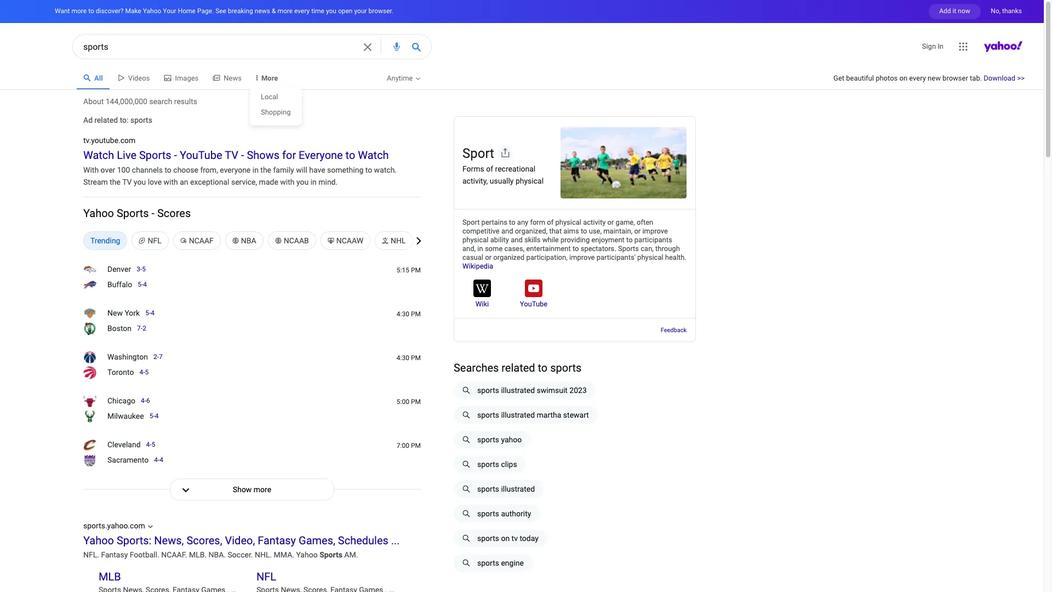 Task type: vqa. For each thing, say whether or not it's contained in the screenshot.
the top the day
no



Task type: locate. For each thing, give the bounding box(es) containing it.
sports left authority
[[478, 509, 500, 518]]

1 vertical spatial 4:30 pm
[[397, 354, 421, 362]]

4 for cleveland
[[160, 456, 163, 464]]

sports down sports clips
[[478, 485, 500, 494]]

5 up sacramento 4-4
[[152, 441, 155, 449]]

show more button
[[170, 479, 335, 501]]

beautiful
[[847, 74, 875, 82]]

0 horizontal spatial fantasy
[[101, 551, 128, 559]]

1 vertical spatial on
[[501, 534, 510, 543]]

1 4:30 from the top
[[397, 310, 410, 318]]

4- up milwaukee 5-4
[[141, 397, 146, 405]]

5 up buffalo 5-4
[[142, 266, 146, 273]]

1 vertical spatial or
[[635, 227, 641, 235]]

images link
[[158, 69, 205, 88]]

0 vertical spatial every
[[295, 7, 310, 15]]

sports for sports clips
[[478, 460, 500, 469]]

2 horizontal spatial more
[[278, 7, 293, 15]]

or down some
[[485, 253, 492, 262]]

youtube link
[[520, 300, 548, 309]]

sports down love
[[117, 207, 149, 220]]

>>
[[1018, 74, 1026, 82]]

of up that
[[548, 218, 554, 226]]

- up the everyone at the top left of the page
[[241, 149, 244, 162]]

local link
[[250, 89, 302, 105]]

casual
[[463, 253, 484, 262]]

2 pm from the top
[[411, 310, 421, 318]]

every
[[295, 7, 310, 15], [910, 74, 927, 82]]

nfl. fantasy football. ncaaf. mlb. nba. soccer. nhl. mma. yahoo sports am.
[[83, 551, 358, 559]]

you down will
[[297, 178, 309, 186]]

1 vertical spatial every
[[910, 74, 927, 82]]

health.
[[666, 253, 687, 262]]

sports
[[130, 116, 152, 124], [551, 361, 582, 375], [478, 386, 500, 395], [478, 411, 500, 420], [478, 435, 500, 444], [478, 460, 500, 469], [478, 485, 500, 494], [478, 509, 500, 518], [83, 522, 105, 530], [478, 534, 500, 543], [478, 559, 500, 568]]

0 horizontal spatial related
[[94, 116, 118, 124]]

0 horizontal spatial with
[[164, 178, 178, 186]]

shows
[[247, 149, 280, 162]]

1 illustrated from the top
[[501, 386, 535, 395]]

0 horizontal spatial every
[[295, 7, 310, 15]]

0 horizontal spatial of
[[487, 165, 494, 173]]

to down 'maintain,'
[[627, 236, 633, 244]]

0 vertical spatial fantasy
[[258, 534, 296, 547]]

5- for chicago
[[150, 413, 155, 420]]

4- down "washington 2-7"
[[140, 369, 145, 376]]

7:00 pm
[[397, 442, 421, 450]]

1 sport from the top
[[463, 146, 495, 161]]

1 horizontal spatial or
[[608, 218, 614, 226]]

sports for sports .yahoo.com yahoo sports: news, scores, video, fantasy games, schedules ...
[[83, 522, 105, 530]]

3 pm from the top
[[411, 354, 421, 362]]

to left discover?
[[88, 7, 94, 15]]

with left an
[[164, 178, 178, 186]]

4- for toronto
[[140, 369, 145, 376]]

0 horizontal spatial the
[[110, 178, 121, 186]]

0 horizontal spatial on
[[501, 534, 510, 543]]

4 for denver
[[143, 281, 147, 289]]

pm
[[411, 267, 421, 274], [411, 310, 421, 318], [411, 354, 421, 362], [411, 398, 421, 406], [411, 442, 421, 450]]

100
[[117, 166, 130, 174]]

show more
[[233, 485, 272, 494]]

watch up watch.
[[358, 149, 389, 162]]

5 pm from the top
[[411, 442, 421, 450]]

1 vertical spatial illustrated
[[501, 411, 535, 420]]

cleveland 4-5
[[107, 440, 155, 449]]

item 2 of 2 group
[[514, 280, 554, 310]]

- left "scores"
[[152, 207, 155, 220]]

about
[[83, 97, 104, 106]]

make
[[125, 7, 141, 15]]

martha
[[537, 411, 562, 420]]

4:30 up 5:00
[[397, 354, 410, 362]]

5- down the 3-
[[138, 281, 143, 289]]

4- inside sacramento 4-4
[[154, 456, 160, 464]]

improve up participants
[[643, 227, 669, 235]]

related up sports illustrated swimsuit 2023
[[502, 361, 536, 375]]

4- inside cleveland 4-5
[[146, 441, 152, 449]]

search
[[149, 97, 172, 106]]

0 vertical spatial tv
[[225, 149, 239, 162]]

illustrated up yahoo
[[501, 411, 535, 420]]

football.
[[130, 551, 160, 559]]

1 vertical spatial sport
[[463, 218, 480, 226]]

pertains
[[482, 218, 508, 226]]

with down family
[[280, 178, 295, 186]]

1 horizontal spatial the
[[261, 166, 271, 174]]

4 inside milwaukee 5-4
[[155, 413, 159, 420]]

&
[[272, 7, 276, 15]]

tv.youtube.com watch live sports - youtube tv - shows for everyone to watch with over 100 channels to choose from, everyone in the family will have something to watch. stream the tv you love with an exceptional service, made with you in mind.
[[83, 136, 397, 186]]

feedback link
[[661, 327, 687, 334]]

more
[[262, 74, 278, 82]]

no, thanks link
[[992, 4, 1023, 15]]

1 vertical spatial youtube
[[520, 300, 548, 308]]

or down often
[[635, 227, 641, 235]]

1 vertical spatial the
[[110, 178, 121, 186]]

sport up competitive
[[463, 218, 480, 226]]

illustrated
[[501, 386, 535, 395], [501, 411, 535, 420], [501, 485, 535, 494]]

sports inside the sport pertains to any form of physical activity or game, often competitive and organized, that aims to use, maintain, or improve physical ability and skills while providing enjoyment to participants and, in some cases, entertainment to spectators. sports can, through casual or organized participation, improve participants' physical health. wikipedia
[[619, 245, 639, 253]]

related left to:
[[94, 116, 118, 124]]

4:30 pm up 5:00 pm
[[397, 354, 421, 362]]

Search query text field
[[72, 34, 403, 59]]

2 4:30 from the top
[[397, 354, 410, 362]]

ability
[[491, 236, 509, 244]]

...
[[391, 534, 400, 547]]

4 right milwaukee
[[155, 413, 159, 420]]

illustrated down "searches related to sports"
[[501, 386, 535, 395]]

2 illustrated from the top
[[501, 411, 535, 420]]

0 vertical spatial tab list
[[77, 69, 248, 89]]

5- up '2'
[[145, 309, 151, 317]]

4 inside buffalo 5-4
[[143, 281, 147, 289]]

results
[[174, 97, 197, 106]]

chicago
[[107, 397, 135, 405]]

settings button
[[953, 36, 1001, 58]]

see
[[216, 7, 226, 15]]

sports left yahoo
[[478, 435, 500, 444]]

1 vertical spatial related
[[502, 361, 536, 375]]

sport up forms
[[463, 146, 495, 161]]

5- down 6
[[150, 413, 155, 420]]

tv down 100
[[122, 178, 132, 186]]

4:30 down the "5:15"
[[397, 310, 410, 318]]

improve down spectators.
[[570, 253, 595, 262]]

to:
[[120, 116, 129, 124]]

2 vertical spatial in
[[478, 245, 484, 253]]

5 inside cleveland 4-5
[[152, 441, 155, 449]]

0 horizontal spatial or
[[485, 253, 492, 262]]

4-
[[140, 369, 145, 376], [141, 397, 146, 405], [146, 441, 152, 449], [154, 456, 160, 464]]

every left new
[[910, 74, 927, 82]]

1 vertical spatial 5
[[145, 369, 149, 376]]

washington 2-7
[[107, 353, 163, 361]]

4:30 for york
[[397, 310, 410, 318]]

- up choose
[[174, 149, 177, 162]]

1 vertical spatial 5-
[[145, 309, 151, 317]]

1 horizontal spatial with
[[280, 178, 295, 186]]

sport for sport pertains to any form of physical activity or game, often competitive and organized, that aims to use, maintain, or improve physical ability and skills while providing enjoyment to participants and, in some cases, entertainment to spectators. sports can, through casual or organized participation, improve participants' physical health. wikipedia
[[463, 218, 480, 226]]

washington
[[107, 353, 148, 361]]

in up the service,
[[253, 166, 259, 174]]

4- for sacramento
[[154, 456, 160, 464]]

fantasy inside sports .yahoo.com yahoo sports: news, scores, video, fantasy games, schedules ...
[[258, 534, 296, 547]]

4 inside sacramento 4-4
[[160, 456, 163, 464]]

sports for sports illustrated swimsuit 2023
[[478, 386, 500, 395]]

no,
[[992, 7, 1001, 15]]

sign
[[923, 42, 937, 50]]

on right photos
[[900, 74, 908, 82]]

yahoo inside sports .yahoo.com yahoo sports: news, scores, video, fantasy games, schedules ...
[[83, 534, 114, 547]]

1 horizontal spatial improve
[[643, 227, 669, 235]]

1 horizontal spatial on
[[900, 74, 908, 82]]

nfl.
[[83, 551, 99, 559]]

1 pm from the top
[[411, 267, 421, 274]]

4:30 pm down 5:15 pm
[[397, 310, 421, 318]]

1 horizontal spatial related
[[502, 361, 536, 375]]

youtube inside the item 2 of 2 group
[[520, 300, 548, 308]]

5:00
[[397, 398, 410, 406]]

improve
[[643, 227, 669, 235], [570, 253, 595, 262]]

4- up sacramento 4-4
[[146, 441, 152, 449]]

5 for cleveland
[[152, 441, 155, 449]]

1 horizontal spatial you
[[297, 178, 309, 186]]

to left the any at the top of page
[[510, 218, 516, 226]]

or up 'maintain,'
[[608, 218, 614, 226]]

you right the time on the top
[[326, 7, 337, 15]]

4- inside chicago 4-6
[[141, 397, 146, 405]]

the down over
[[110, 178, 121, 186]]

2 vertical spatial 5-
[[150, 413, 155, 420]]

2 horizontal spatial -
[[241, 149, 244, 162]]

4 down denver 3-5
[[143, 281, 147, 289]]

sports for sports illustrated
[[478, 485, 500, 494]]

5- inside new york 5-4
[[145, 309, 151, 317]]

2 vertical spatial 5
[[152, 441, 155, 449]]

sports up the participants'
[[619, 245, 639, 253]]

0 vertical spatial youtube
[[180, 149, 222, 162]]

and up ability
[[502, 227, 514, 235]]

sports up the channels
[[139, 149, 171, 162]]

boston 7-2
[[107, 324, 146, 333]]

0 horizontal spatial more
[[72, 7, 87, 15]]

new
[[929, 74, 942, 82]]

5:15 pm
[[397, 267, 421, 274]]

1 horizontal spatial -
[[174, 149, 177, 162]]

watch up the with on the left top of the page
[[83, 149, 114, 162]]

0 vertical spatial 5-
[[138, 281, 143, 289]]

1 horizontal spatial more
[[254, 485, 272, 494]]

physical inside forms of recreational activity, usually physical
[[516, 177, 544, 185]]

pm down 5:15 pm
[[411, 310, 421, 318]]

0 vertical spatial illustrated
[[501, 386, 535, 395]]

breaking
[[228, 7, 253, 15]]

4- inside toronto 4-5
[[140, 369, 145, 376]]

1 horizontal spatial watch
[[358, 149, 389, 162]]

0 vertical spatial 4:30
[[397, 310, 410, 318]]

pm right 7:00
[[411, 442, 421, 450]]

2 horizontal spatial in
[[478, 245, 484, 253]]

toggle share options element
[[498, 146, 513, 161]]

5 inside toronto 4-5
[[145, 369, 149, 376]]

5- inside buffalo 5-4
[[138, 281, 143, 289]]

0 vertical spatial 5
[[142, 266, 146, 273]]

time
[[312, 7, 325, 15]]

1 horizontal spatial fantasy
[[258, 534, 296, 547]]

1 vertical spatial 4:30
[[397, 354, 410, 362]]

youtube up from,
[[180, 149, 222, 162]]

2 with from the left
[[280, 178, 295, 186]]

home
[[178, 7, 196, 15]]

2 sport from the top
[[463, 218, 480, 226]]

-
[[174, 149, 177, 162], [241, 149, 244, 162], [152, 207, 155, 220]]

4:30 pm for york
[[397, 310, 421, 318]]

7
[[159, 353, 163, 361]]

sports down searches
[[478, 386, 500, 395]]

fantasy
[[258, 534, 296, 547], [101, 551, 128, 559]]

pm for denver
[[411, 267, 421, 274]]

news
[[255, 7, 270, 15]]

sport inside the sport pertains to any form of physical activity or game, often competitive and organized, that aims to use, maintain, or improve physical ability and skills while providing enjoyment to participants and, in some cases, entertainment to spectators. sports can, through casual or organized participation, improve participants' physical health. wikipedia
[[463, 218, 480, 226]]

enjoyment
[[592, 236, 625, 244]]

in right and,
[[478, 245, 484, 253]]

0 horizontal spatial improve
[[570, 253, 595, 262]]

sports up nfl.
[[83, 522, 105, 530]]

want
[[55, 7, 70, 15]]

4- right sacramento
[[154, 456, 160, 464]]

4 right sacramento
[[160, 456, 163, 464]]

illustrated up authority
[[501, 485, 535, 494]]

family
[[273, 166, 294, 174]]

shopping link
[[250, 105, 302, 120]]

nhl.
[[255, 551, 272, 559]]

every left the time on the top
[[295, 7, 310, 15]]

more for show more
[[254, 485, 272, 494]]

in down have
[[311, 178, 317, 186]]

sports inside sports .yahoo.com yahoo sports: news, scores, video, fantasy games, schedules ...
[[83, 522, 105, 530]]

0 horizontal spatial youtube
[[180, 149, 222, 162]]

5
[[142, 266, 146, 273], [145, 369, 149, 376], [152, 441, 155, 449]]

or
[[608, 218, 614, 226], [635, 227, 641, 235], [485, 253, 492, 262]]

1 vertical spatial in
[[311, 178, 317, 186]]

1 4:30 pm from the top
[[397, 310, 421, 318]]

am.
[[345, 551, 358, 559]]

2 horizontal spatial you
[[326, 7, 337, 15]]

illustrated for martha
[[501, 411, 535, 420]]

4 right york
[[151, 309, 155, 317]]

7-
[[137, 325, 143, 333]]

1 vertical spatial and
[[511, 236, 523, 244]]

sports for sports on tv today
[[478, 534, 500, 543]]

buffalo 5-4
[[107, 280, 147, 289]]

live
[[117, 149, 137, 162]]

of inside the sport pertains to any form of physical activity or game, often competitive and organized, that aims to use, maintain, or improve physical ability and skills while providing enjoyment to participants and, in some cases, entertainment to spectators. sports can, through casual or organized participation, improve participants' physical health. wikipedia
[[548, 218, 554, 226]]

0 vertical spatial improve
[[643, 227, 669, 235]]

1 vertical spatial tv
[[122, 178, 132, 186]]

in inside the sport pertains to any form of physical activity or game, often competitive and organized, that aims to use, maintain, or improve physical ability and skills while providing enjoyment to participants and, in some cases, entertainment to spectators. sports can, through casual or organized participation, improve participants' physical health. wikipedia
[[478, 245, 484, 253]]

anytime button
[[381, 69, 427, 89]]

5 down "washington 2-7"
[[145, 369, 149, 376]]

sport image
[[561, 127, 687, 199]]

to down providing
[[573, 245, 579, 253]]

pm for new york
[[411, 310, 421, 318]]

0 vertical spatial sport
[[463, 146, 495, 161]]

0 horizontal spatial you
[[134, 178, 146, 186]]

1 horizontal spatial of
[[548, 218, 554, 226]]

pm right 5:00
[[411, 398, 421, 406]]

tab list
[[77, 69, 248, 89], [83, 227, 421, 254]]

2 4:30 pm from the top
[[397, 354, 421, 362]]

sports left engine on the left of the page
[[478, 559, 500, 568]]

the up made
[[261, 166, 271, 174]]

watch.
[[374, 166, 397, 174]]

wiki image
[[474, 280, 491, 297]]

1 vertical spatial of
[[548, 218, 554, 226]]

0 vertical spatial 4:30 pm
[[397, 310, 421, 318]]

with
[[164, 178, 178, 186], [280, 178, 295, 186]]

mma.
[[274, 551, 295, 559]]

more right &
[[278, 7, 293, 15]]

more inside show more button
[[254, 485, 272, 494]]

5-
[[138, 281, 143, 289], [145, 309, 151, 317], [150, 413, 155, 420]]

tab list containing all
[[77, 69, 248, 89]]

1 horizontal spatial youtube
[[520, 300, 548, 308]]

4 pm from the top
[[411, 398, 421, 406]]

physical down recreational
[[516, 177, 544, 185]]

5 inside denver 3-5
[[142, 266, 146, 273]]

youtube inside tv.youtube.com watch live sports - youtube tv - shows for everyone to watch with over 100 channels to choose from, everyone in the family will have something to watch. stream the tv you love with an exceptional service, made with you in mind.
[[180, 149, 222, 162]]

fantasy up mlb link on the bottom of page
[[101, 551, 128, 559]]

0 vertical spatial of
[[487, 165, 494, 173]]

pm up 5:00 pm
[[411, 354, 421, 362]]

scores
[[157, 207, 191, 220]]

news
[[224, 74, 242, 82]]

1 horizontal spatial in
[[311, 178, 317, 186]]

while
[[543, 236, 559, 244]]

None search field
[[72, 34, 432, 59]]

sports left the clips
[[478, 460, 500, 469]]

sports up 2023
[[551, 361, 582, 375]]

news link
[[206, 69, 248, 88]]

nfl link
[[257, 570, 276, 584]]

more right want
[[72, 7, 87, 15]]

and up cases,
[[511, 236, 523, 244]]

chicago 4-6
[[107, 397, 150, 405]]

sports up "sports yahoo"
[[478, 411, 500, 420]]

sports left the tv
[[478, 534, 500, 543]]

pm for washington
[[411, 354, 421, 362]]

0 vertical spatial related
[[94, 116, 118, 124]]

tv up the everyone at the top left of the page
[[225, 149, 239, 162]]

more right show
[[254, 485, 272, 494]]

no, thanks
[[992, 7, 1023, 15]]

pm right the "5:15"
[[411, 267, 421, 274]]

0 vertical spatial in
[[253, 166, 259, 174]]

to left choose
[[165, 166, 172, 174]]

youtube
[[180, 149, 222, 162], [520, 300, 548, 308]]

toronto 4-5
[[107, 368, 149, 377]]

0 horizontal spatial watch
[[83, 149, 114, 162]]

you down the channels
[[134, 178, 146, 186]]

fantasy up mma.
[[258, 534, 296, 547]]

0 vertical spatial on
[[900, 74, 908, 82]]

5- inside milwaukee 5-4
[[150, 413, 155, 420]]

None submit
[[412, 43, 421, 51]]

videos
[[128, 74, 150, 82]]

related
[[94, 116, 118, 124], [502, 361, 536, 375]]

youtube down youtube image
[[520, 300, 548, 308]]

2 vertical spatial illustrated
[[501, 485, 535, 494]]

wikipedia
[[463, 262, 494, 270]]

sports for sports illustrated martha stewart
[[478, 411, 500, 420]]

mind.
[[319, 178, 338, 186]]

of right forms
[[487, 165, 494, 173]]

activity,
[[463, 177, 488, 185]]

1 horizontal spatial every
[[910, 74, 927, 82]]

from,
[[200, 166, 218, 174]]

on left the tv
[[501, 534, 510, 543]]



Task type: describe. For each thing, give the bounding box(es) containing it.
physical down can,
[[638, 253, 664, 262]]

something
[[327, 166, 364, 174]]

sports for sports authority
[[478, 509, 500, 518]]

toggle share options image
[[498, 146, 513, 161]]

3 illustrated from the top
[[501, 485, 535, 494]]

for
[[282, 149, 296, 162]]

more for want more to discover? make yahoo your home page. see breaking news & more every time you open your browser.
[[72, 7, 87, 15]]

entertainment
[[527, 245, 571, 253]]

use,
[[589, 227, 602, 235]]

sports down games,
[[320, 551, 343, 559]]

sports:
[[117, 534, 152, 547]]

swimsuit
[[537, 386, 568, 395]]

sacramento 4-4
[[107, 456, 163, 465]]

competitive
[[463, 227, 500, 235]]

0 vertical spatial the
[[261, 166, 271, 174]]

of inside forms of recreational activity, usually physical
[[487, 165, 494, 173]]

denver 3-5
[[107, 265, 146, 274]]

2 vertical spatial or
[[485, 253, 492, 262]]

sports on tv today
[[478, 534, 539, 543]]

with
[[83, 166, 99, 174]]

illustrated for swimsuit
[[501, 386, 535, 395]]

sports illustrated swimsuit 2023
[[478, 386, 587, 395]]

1 vertical spatial tab list
[[83, 227, 421, 254]]

sports inside tv.youtube.com watch live sports - youtube tv - shows for everyone to watch with over 100 channels to choose from, everyone in the family will have something to watch. stream the tv you love with an exceptional service, made with you in mind.
[[139, 149, 171, 162]]

4:30 for 2-
[[397, 354, 410, 362]]

144,000,000
[[106, 97, 148, 106]]

participation,
[[527, 253, 568, 262]]

browser.
[[369, 7, 394, 15]]

0 horizontal spatial in
[[253, 166, 259, 174]]

love
[[148, 178, 162, 186]]

yahoo link
[[980, 41, 1048, 52]]

an
[[180, 178, 188, 186]]

sports illustrated
[[478, 485, 535, 494]]

4- for chicago
[[141, 397, 146, 405]]

shopping
[[261, 108, 291, 116]]

sports right to:
[[130, 116, 152, 124]]

1 with from the left
[[164, 178, 178, 186]]

mlb link
[[99, 570, 121, 584]]

5- for denver
[[138, 281, 143, 289]]

open
[[338, 7, 353, 15]]

youtube image
[[525, 280, 543, 297]]

1 horizontal spatial tv
[[225, 149, 239, 162]]

sacramento
[[107, 456, 149, 465]]

sports illustrated martha stewart
[[478, 411, 589, 420]]

5 for toronto
[[145, 369, 149, 376]]

carousel region
[[455, 280, 696, 319]]

maintain,
[[604, 227, 633, 235]]

discover?
[[96, 7, 124, 15]]

add it now
[[940, 7, 971, 15]]

toronto
[[107, 368, 134, 377]]

york
[[125, 309, 140, 318]]

sports for sports yahoo
[[478, 435, 500, 444]]

1 watch from the left
[[83, 149, 114, 162]]

engine
[[501, 559, 524, 568]]

related for searches
[[502, 361, 536, 375]]

4 inside new york 5-4
[[151, 309, 155, 317]]

spectators.
[[581, 245, 617, 253]]

it
[[953, 7, 957, 15]]

physical down competitive
[[463, 236, 489, 244]]

2-
[[153, 353, 159, 361]]

stewart
[[564, 411, 589, 420]]

pm for cleveland
[[411, 442, 421, 450]]

pm for chicago
[[411, 398, 421, 406]]

made
[[259, 178, 278, 186]]

item 1 of 2 group
[[463, 280, 502, 310]]

wiki link
[[476, 300, 489, 309]]

0 vertical spatial or
[[608, 218, 614, 226]]

yahoo sports - scores
[[83, 207, 191, 220]]

game,
[[616, 218, 636, 226]]

sport pertains to any form of physical activity or game, often competitive and organized, that aims to use, maintain, or improve physical ability and skills while providing enjoyment to participants and, in some cases, entertainment to spectators. sports can, through casual or organized participation, improve participants' physical health. wikipedia
[[463, 218, 687, 270]]

sports for sports engine
[[478, 559, 500, 568]]

will
[[296, 166, 308, 174]]

all
[[94, 74, 103, 82]]

to left use,
[[581, 227, 588, 235]]

nba.
[[209, 551, 226, 559]]

2 horizontal spatial or
[[635, 227, 641, 235]]

to left watch.
[[366, 166, 372, 174]]

1 vertical spatial fantasy
[[101, 551, 128, 559]]

about 144,000,000 search results
[[83, 97, 197, 106]]

0 vertical spatial and
[[502, 227, 514, 235]]

over
[[101, 166, 115, 174]]

in
[[939, 42, 944, 50]]

new york 5-4
[[107, 309, 155, 318]]

that
[[550, 227, 562, 235]]

to up "something"
[[346, 149, 356, 162]]

video,
[[225, 534, 255, 547]]

4:30 pm for 2-
[[397, 354, 421, 362]]

5:00 pm
[[397, 398, 421, 406]]

5 for denver
[[142, 266, 146, 273]]

0 horizontal spatial tv
[[122, 178, 132, 186]]

channels
[[132, 166, 163, 174]]

0 horizontal spatial -
[[152, 207, 155, 220]]

new
[[107, 309, 123, 318]]

page.
[[197, 7, 214, 15]]

sports clips
[[478, 460, 517, 469]]

soccer.
[[228, 551, 253, 559]]

Search by voice button
[[393, 42, 401, 51]]

clips
[[501, 460, 517, 469]]

1 vertical spatial improve
[[570, 253, 595, 262]]

searches related to sports
[[454, 361, 582, 375]]

everyone
[[220, 166, 251, 174]]

any
[[518, 218, 529, 226]]

4 for chicago
[[155, 413, 159, 420]]

3-
[[137, 266, 142, 273]]

forms
[[463, 165, 485, 173]]

2 watch from the left
[[358, 149, 389, 162]]

anytime
[[387, 74, 413, 82]]

browser
[[943, 74, 969, 82]]

sport for sport
[[463, 146, 495, 161]]

related for ad
[[94, 116, 118, 124]]

activity
[[584, 218, 606, 226]]

visually show more tabs image
[[415, 237, 423, 244]]

tv
[[512, 534, 518, 543]]

ad
[[83, 116, 93, 124]]

local
[[261, 93, 278, 101]]

tv.youtube.com
[[83, 136, 136, 145]]

through
[[656, 245, 680, 253]]

2
[[143, 325, 146, 333]]

videos link
[[111, 69, 157, 88]]

to up swimsuit
[[538, 361, 548, 375]]

4- for cleveland
[[146, 441, 152, 449]]

physical up aims
[[556, 218, 582, 226]]

everyone
[[299, 149, 343, 162]]



